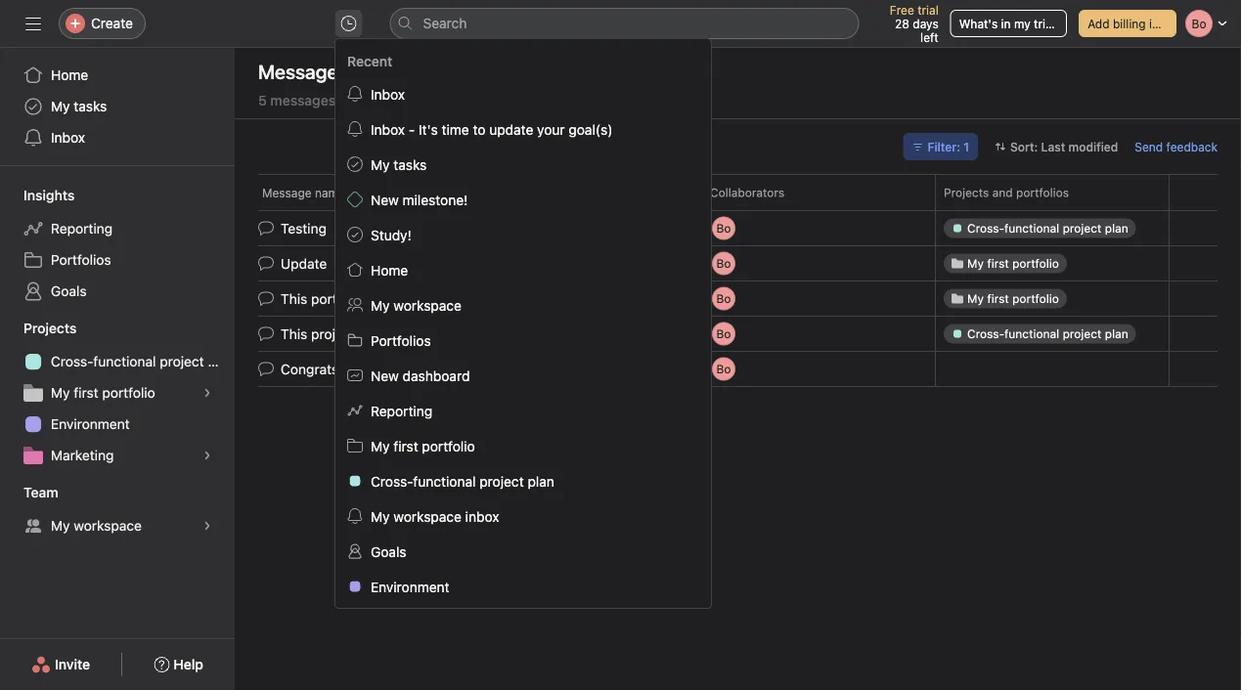 Task type: locate. For each thing, give the bounding box(es) containing it.
help button
[[141, 647, 216, 683]]

0 horizontal spatial goals link
[[12, 276, 223, 307]]

portfolio
[[311, 291, 364, 307], [102, 385, 155, 401], [422, 438, 475, 454]]

reporting for left reporting link
[[51, 221, 113, 237]]

0 vertical spatial my tasks
[[51, 98, 107, 114]]

reporting link down insights on the top left of the page
[[12, 213, 223, 245]]

1 vertical spatial environment link
[[335, 569, 711, 604]]

cross-functional project plan link
[[12, 346, 235, 378], [335, 464, 711, 499]]

reporting link down conversation name for congrats cell on the bottom of page
[[335, 393, 711, 428]]

1 horizontal spatial home
[[371, 262, 408, 278]]

and
[[992, 186, 1013, 200]]

goals inside insights element
[[51, 283, 87, 299]]

-
[[409, 121, 415, 137]]

home down create "dropdown button"
[[51, 67, 88, 83]]

0 vertical spatial cross-
[[51, 354, 93, 370]]

2 horizontal spatial project
[[480, 473, 524, 489]]

my tasks down -
[[371, 156, 427, 172]]

is left the on
[[419, 291, 429, 307]]

1 vertical spatial projects
[[23, 320, 77, 336]]

0 vertical spatial cross-functional project plan
[[51, 354, 235, 370]]

functional
[[93, 354, 156, 370], [413, 473, 476, 489]]

new for new dashboard
[[371, 367, 399, 384]]

workspace
[[393, 297, 462, 313], [393, 508, 462, 524], [74, 518, 142, 534]]

in
[[1001, 17, 1011, 30]]

home link
[[12, 60, 223, 91], [335, 252, 711, 288]]

0 horizontal spatial my workspace
[[51, 518, 142, 534]]

see details, marketing image
[[201, 450, 213, 462]]

is
[[419, 291, 429, 307], [359, 326, 369, 342]]

inbox link
[[335, 76, 711, 111], [12, 122, 223, 154]]

1 cell from the top
[[935, 210, 1170, 246]]

portfolio left of
[[311, 291, 364, 307]]

my first portfolio for left the "my first portfolio" link
[[51, 385, 155, 401]]

row
[[235, 174, 1241, 210], [258, 209, 1218, 211]]

first
[[74, 385, 98, 401], [393, 438, 418, 454]]

1 vertical spatial cross-functional project plan link
[[335, 464, 711, 499]]

this
[[281, 291, 307, 307], [281, 326, 307, 342]]

my workspace link
[[335, 288, 711, 323], [12, 511, 223, 542]]

my workspace up off!
[[371, 297, 462, 313]]

my first portfolio inside projects element
[[51, 385, 155, 401]]

new up the study! at the top of page
[[371, 191, 399, 208]]

cross-functional project plan up inbox
[[371, 473, 554, 489]]

new dashboard
[[371, 367, 470, 384]]

inbox up insights on the top left of the page
[[51, 130, 85, 146]]

1 vertical spatial goals link
[[335, 534, 711, 569]]

inbox left -
[[371, 121, 405, 137]]

functional up marketing link
[[93, 354, 156, 370]]

my workspace for my workspace link inside the teams "element"
[[51, 518, 142, 534]]

environment up the marketing
[[51, 416, 130, 432]]

sort:
[[1010, 140, 1038, 154]]

1 horizontal spatial portfolio
[[311, 291, 364, 307]]

environment link
[[12, 409, 223, 440], [335, 569, 711, 604]]

cell inside this portfolio of work is on track! row
[[935, 281, 1170, 317]]

1 vertical spatial reporting link
[[335, 393, 711, 428]]

first down new dashboard
[[393, 438, 418, 454]]

inbox for the rightmost inbox link
[[371, 86, 405, 102]]

my tasks link down "create"
[[12, 91, 223, 122]]

0 horizontal spatial first
[[74, 385, 98, 401]]

inbox down "i've sent"
[[371, 86, 405, 102]]

workspace down marketing link
[[74, 518, 142, 534]]

portfolios down insights on the top left of the page
[[51, 252, 111, 268]]

cross-functional project plan link up inbox
[[335, 464, 711, 499]]

0 vertical spatial reporting link
[[12, 213, 223, 245]]

cross-functional project plan up see details, my first portfolio icon
[[51, 354, 235, 370]]

1 vertical spatial cross-functional project plan
[[371, 473, 554, 489]]

what's in my trial? button
[[950, 10, 1067, 37]]

what's in my trial?
[[959, 17, 1061, 30]]

0 horizontal spatial my tasks
[[51, 98, 107, 114]]

home link up track!
[[335, 252, 711, 288]]

goals up projects dropdown button
[[51, 283, 87, 299]]

1 horizontal spatial tasks
[[393, 156, 427, 172]]

cross- down projects dropdown button
[[51, 354, 93, 370]]

send
[[1135, 140, 1163, 154]]

message name
[[262, 186, 345, 200]]

1 horizontal spatial projects
[[944, 186, 989, 200]]

0 horizontal spatial is
[[359, 326, 369, 342]]

portfolios
[[51, 252, 111, 268], [371, 332, 431, 348]]

environment down my workspace inbox
[[371, 579, 450, 595]]

1 horizontal spatial inbox link
[[335, 76, 711, 111]]

create
[[91, 15, 133, 31]]

cross- inside projects element
[[51, 354, 93, 370]]

portfolios link
[[12, 245, 223, 276], [335, 323, 711, 358]]

project
[[311, 326, 356, 342], [160, 354, 204, 370], [480, 473, 524, 489]]

cross- up my workspace inbox
[[371, 473, 413, 489]]

1 vertical spatial inbox link
[[12, 122, 223, 154]]

plan inside projects element
[[208, 354, 235, 370]]

trial
[[918, 3, 939, 17]]

project up congrats
[[311, 326, 356, 342]]

1 vertical spatial portfolios
[[371, 332, 431, 348]]

this portfolio of work is on track! row
[[235, 279, 1241, 318]]

your
[[537, 121, 565, 137]]

inbox inside the global element
[[51, 130, 85, 146]]

0 horizontal spatial functional
[[93, 354, 156, 370]]

projects and portfolios
[[944, 186, 1069, 200]]

is inside cell
[[359, 326, 369, 342]]

1 vertical spatial is
[[359, 326, 369, 342]]

goals link inside insights element
[[12, 276, 223, 307]]

0 horizontal spatial cross-
[[51, 354, 93, 370]]

reporting down insights on the top left of the page
[[51, 221, 113, 237]]

0 vertical spatial this
[[281, 291, 307, 307]]

1 horizontal spatial home link
[[335, 252, 711, 288]]

0 horizontal spatial cross-functional project plan link
[[12, 346, 235, 378]]

portfolios link down insights on the top left of the page
[[12, 245, 223, 276]]

inbox for left inbox link
[[51, 130, 85, 146]]

0 horizontal spatial plan
[[208, 354, 235, 370]]

goals link
[[12, 276, 223, 307], [335, 534, 711, 569]]

0 vertical spatial first
[[74, 385, 98, 401]]

0 vertical spatial new
[[371, 191, 399, 208]]

functional up my workspace inbox
[[413, 473, 476, 489]]

environment link up the marketing
[[12, 409, 223, 440]]

1 horizontal spatial functional
[[413, 473, 476, 489]]

reporting
[[51, 221, 113, 237], [371, 403, 432, 419]]

1 horizontal spatial my tasks link
[[335, 147, 711, 182]]

projects inside dropdown button
[[23, 320, 77, 336]]

my first portfolio down new dashboard
[[371, 438, 475, 454]]

new down kicked
[[371, 367, 399, 384]]

goals link down inbox
[[335, 534, 711, 569]]

is inside cell
[[419, 291, 429, 307]]

1 vertical spatial functional
[[413, 473, 476, 489]]

cell
[[935, 210, 1170, 246], [935, 245, 1170, 282], [935, 281, 1170, 317], [935, 316, 1170, 352], [935, 351, 1170, 387]]

new for new milestone!
[[371, 191, 399, 208]]

5 cell from the top
[[935, 351, 1170, 387]]

goals link up projects dropdown button
[[12, 276, 223, 307]]

plan up see details, my first portfolio icon
[[208, 354, 235, 370]]

conversation name for testing cell
[[235, 210, 701, 246]]

0 vertical spatial my tasks link
[[12, 91, 223, 122]]

0 horizontal spatial inbox link
[[12, 122, 223, 154]]

1 horizontal spatial cross-
[[371, 473, 413, 489]]

home up this portfolio of work is on track!
[[371, 262, 408, 278]]

0 vertical spatial environment
[[51, 416, 130, 432]]

environment link down my workspace inbox link
[[335, 569, 711, 604]]

tasks inside the global element
[[74, 98, 107, 114]]

1 vertical spatial cross-
[[371, 473, 413, 489]]

my first portfolio link up marketing link
[[12, 378, 223, 409]]

1
[[964, 140, 969, 154]]

1 new from the top
[[371, 191, 399, 208]]

this project is kicked off! row
[[235, 314, 1241, 354]]

portfolio inside conversation name for this portfolio of work is on track! cell
[[311, 291, 364, 307]]

0 vertical spatial my workspace link
[[335, 288, 711, 323]]

2 vertical spatial portfolio
[[422, 438, 475, 454]]

workspace up off!
[[393, 297, 462, 313]]

tasks down create "dropdown button"
[[74, 98, 107, 114]]

tree grid
[[235, 209, 1241, 389]]

milestone!
[[403, 191, 468, 208]]

my tasks link
[[12, 91, 223, 122], [335, 147, 711, 182]]

my workspace inside teams "element"
[[51, 518, 142, 534]]

1 vertical spatial environment
[[371, 579, 450, 595]]

time
[[442, 121, 469, 137]]

0 vertical spatial portfolios link
[[12, 245, 223, 276]]

projects inside column header
[[944, 186, 989, 200]]

1 horizontal spatial first
[[393, 438, 418, 454]]

portfolio up marketing link
[[102, 385, 155, 401]]

1 horizontal spatial reporting
[[371, 403, 432, 419]]

recent
[[347, 53, 392, 69]]

sort: last modified button
[[986, 133, 1127, 160]]

tasks
[[74, 98, 107, 114], [393, 156, 427, 172]]

0 horizontal spatial portfolios
[[51, 252, 111, 268]]

cross-functional project plan
[[51, 354, 235, 370], [371, 473, 554, 489]]

kicked
[[373, 326, 414, 342]]

1 horizontal spatial goals link
[[335, 534, 711, 569]]

my workspace link down conversation name for update cell at top
[[335, 288, 711, 323]]

2 this from the top
[[281, 326, 307, 342]]

0 horizontal spatial environment
[[51, 416, 130, 432]]

my tasks link inside the global element
[[12, 91, 223, 122]]

project up inbox
[[480, 473, 524, 489]]

0 vertical spatial home
[[51, 67, 88, 83]]

conversation name for this portfolio of work is on track! cell
[[235, 281, 701, 317]]

this up congrats
[[281, 326, 307, 342]]

0 horizontal spatial my first portfolio
[[51, 385, 155, 401]]

0 horizontal spatial portfolio
[[102, 385, 155, 401]]

plan up my workspace inbox link
[[528, 473, 554, 489]]

project up see details, my first portfolio icon
[[160, 354, 204, 370]]

0 vertical spatial my first portfolio
[[51, 385, 155, 401]]

goals down my workspace inbox
[[371, 544, 406, 560]]

0 vertical spatial plan
[[208, 354, 235, 370]]

1 vertical spatial my first portfolio
[[371, 438, 475, 454]]

0 vertical spatial my workspace
[[371, 297, 462, 313]]

0 vertical spatial reporting
[[51, 221, 113, 237]]

this down update
[[281, 291, 307, 307]]

my tasks link down update
[[335, 147, 711, 182]]

portfolio down dashboard
[[422, 438, 475, 454]]

0 vertical spatial project
[[311, 326, 356, 342]]

collaborators
[[710, 186, 785, 200]]

1 vertical spatial home link
[[335, 252, 711, 288]]

1 vertical spatial home
[[371, 262, 408, 278]]

last
[[1041, 140, 1065, 154]]

3 cell from the top
[[935, 281, 1170, 317]]

1 horizontal spatial plan
[[528, 473, 554, 489]]

1 this from the top
[[281, 291, 307, 307]]

this project is kicked off!
[[281, 326, 439, 342]]

0 vertical spatial portfolios
[[51, 252, 111, 268]]

projects
[[944, 186, 989, 200], [23, 320, 77, 336]]

1 horizontal spatial is
[[419, 291, 429, 307]]

home inside the global element
[[51, 67, 88, 83]]

inbox link up insights on the top left of the page
[[12, 122, 223, 154]]

my workspace down team
[[51, 518, 142, 534]]

my workspace
[[371, 297, 462, 313], [51, 518, 142, 534]]

filter: 1 button
[[903, 133, 978, 160]]

this inside conversation name for this project is kicked off! cell
[[281, 326, 307, 342]]

my
[[51, 98, 70, 114], [371, 156, 390, 172], [371, 297, 390, 313], [51, 385, 70, 401], [371, 438, 390, 454], [371, 508, 390, 524], [51, 518, 70, 534]]

days
[[913, 17, 939, 30]]

send feedback link
[[1135, 138, 1218, 156]]

my workspace link down marketing link
[[12, 511, 223, 542]]

tasks down -
[[393, 156, 427, 172]]

1 horizontal spatial my workspace
[[371, 297, 462, 313]]

my first portfolio link
[[12, 378, 223, 409], [335, 428, 711, 464]]

my workspace for right my workspace link
[[371, 297, 462, 313]]

0 horizontal spatial goals
[[51, 283, 87, 299]]

0 vertical spatial portfolio
[[311, 291, 364, 307]]

1 vertical spatial project
[[160, 354, 204, 370]]

reporting down new dashboard
[[371, 403, 432, 419]]

0 horizontal spatial environment link
[[12, 409, 223, 440]]

2 new from the top
[[371, 367, 399, 384]]

home
[[51, 67, 88, 83], [371, 262, 408, 278]]

1 vertical spatial new
[[371, 367, 399, 384]]

portfolio inside projects element
[[102, 385, 155, 401]]

0 horizontal spatial cross-functional project plan
[[51, 354, 235, 370]]

1 vertical spatial goals
[[371, 544, 406, 560]]

0 horizontal spatial my workspace link
[[12, 511, 223, 542]]

add
[[1088, 17, 1110, 30]]

sort: last modified
[[1010, 140, 1118, 154]]

teams element
[[0, 475, 235, 546]]

reporting inside insights element
[[51, 221, 113, 237]]

my tasks inside the global element
[[51, 98, 107, 114]]

1 vertical spatial my workspace
[[51, 518, 142, 534]]

portfolios link down track!
[[335, 323, 711, 358]]

create button
[[59, 8, 146, 39]]

0 vertical spatial projects
[[944, 186, 989, 200]]

modified
[[1069, 140, 1118, 154]]

my tasks
[[51, 98, 107, 114], [371, 156, 427, 172]]

home link down "create"
[[12, 60, 223, 91]]

functional for the right cross-functional project plan "link"
[[413, 473, 476, 489]]

is left kicked
[[359, 326, 369, 342]]

help
[[173, 657, 203, 673]]

1 vertical spatial portfolios link
[[335, 323, 711, 358]]

4 cell from the top
[[935, 316, 1170, 352]]

1 vertical spatial reporting
[[371, 403, 432, 419]]

row containing message name
[[235, 174, 1241, 210]]

0 horizontal spatial my tasks link
[[12, 91, 223, 122]]

portfolios
[[1016, 186, 1069, 200]]

plan
[[208, 354, 235, 370], [528, 473, 554, 489]]

this inside conversation name for this portfolio of work is on track! cell
[[281, 291, 307, 307]]

environment inside projects element
[[51, 416, 130, 432]]

functional inside projects element
[[93, 354, 156, 370]]

my first portfolio up marketing link
[[51, 385, 155, 401]]

0 horizontal spatial reporting
[[51, 221, 113, 237]]

0 vertical spatial cross-functional project plan link
[[12, 346, 235, 378]]

goals for goals link in insights element
[[51, 283, 87, 299]]

1 horizontal spatial environment
[[371, 579, 450, 595]]

0 horizontal spatial projects
[[23, 320, 77, 336]]

new
[[371, 191, 399, 208], [371, 367, 399, 384]]

goals
[[51, 283, 87, 299], [371, 544, 406, 560]]

portfolios inside insights element
[[51, 252, 111, 268]]

inbox link up update
[[335, 76, 711, 111]]

row down collaborators
[[258, 209, 1218, 211]]

portfolios up new dashboard
[[371, 332, 431, 348]]

0 vertical spatial functional
[[93, 354, 156, 370]]

2 horizontal spatial portfolio
[[422, 438, 475, 454]]

0 vertical spatial is
[[419, 291, 429, 307]]

reporting for reporting link to the right
[[371, 403, 432, 419]]

search list box
[[390, 8, 859, 39]]

row up update 'row'
[[235, 174, 1241, 210]]

1 horizontal spatial my first portfolio link
[[335, 428, 711, 464]]

my tasks down create "dropdown button"
[[51, 98, 107, 114]]

1 horizontal spatial goals
[[371, 544, 406, 560]]

2 cell from the top
[[935, 245, 1170, 282]]

0 vertical spatial my first portfolio link
[[12, 378, 223, 409]]

first up the marketing
[[74, 385, 98, 401]]

conversation name for congrats cell
[[235, 351, 701, 387]]

0 vertical spatial inbox link
[[335, 76, 711, 111]]

my first portfolio link up my workspace inbox link
[[335, 428, 711, 464]]

cross-functional project plan link up see details, my first portfolio icon
[[12, 346, 235, 378]]

tree grid containing testing
[[235, 209, 1241, 389]]



Task type: vqa. For each thing, say whether or not it's contained in the screenshot.
the bottom My first portfolio link
yes



Task type: describe. For each thing, give the bounding box(es) containing it.
my
[[1014, 17, 1031, 30]]

cross-functional project plan inside projects element
[[51, 354, 235, 370]]

0 horizontal spatial home link
[[12, 60, 223, 91]]

info
[[1149, 17, 1170, 30]]

first inside projects element
[[74, 385, 98, 401]]

0 horizontal spatial reporting link
[[12, 213, 223, 245]]

inbox - it's time to update your goal(s)
[[371, 121, 613, 137]]

projects element
[[0, 311, 235, 475]]

feedback
[[1166, 140, 1218, 154]]

this for this project is kicked off!
[[281, 326, 307, 342]]

send feedback
[[1135, 140, 1218, 154]]

home for leftmost home link
[[51, 67, 88, 83]]

this for this portfolio of work is on track!
[[281, 291, 307, 307]]

add billing info button
[[1079, 10, 1177, 37]]

study! link
[[335, 217, 711, 252]]

goal(s)
[[569, 121, 613, 137]]

my inside the global element
[[51, 98, 70, 114]]

see details, my first portfolio image
[[201, 387, 213, 399]]

2 vertical spatial project
[[480, 473, 524, 489]]

this portfolio of work is on track!
[[281, 291, 488, 307]]

0 vertical spatial environment link
[[12, 409, 223, 440]]

home for rightmost home link
[[371, 262, 408, 278]]

to
[[473, 121, 486, 137]]

team button
[[0, 483, 58, 503]]

congrats row
[[235, 350, 1241, 389]]

new milestone!
[[371, 191, 468, 208]]

insights
[[23, 187, 75, 203]]

portfolios link inside insights element
[[12, 245, 223, 276]]

global element
[[0, 48, 235, 165]]

left
[[920, 30, 939, 44]]

functional for cross-functional project plan "link" within projects element
[[93, 354, 156, 370]]

name
[[315, 186, 345, 200]]

team
[[23, 485, 58, 501]]

cell for testing
[[935, 210, 1170, 246]]

free
[[890, 3, 914, 17]]

cell for this project is kicked off!
[[935, 316, 1170, 352]]

cross-functional project plan link inside projects element
[[12, 346, 235, 378]]

update
[[281, 256, 327, 272]]

testing row
[[235, 209, 1241, 248]]

cell for update
[[935, 245, 1170, 282]]

projects for projects and portfolios
[[944, 186, 989, 200]]

study!
[[371, 227, 412, 243]]

congrats
[[281, 361, 339, 377]]

i've sent
[[352, 60, 426, 83]]

it's
[[419, 121, 438, 137]]

portfolio for bottommost the "my first portfolio" link
[[422, 438, 475, 454]]

my first portfolio for bottommost the "my first portfolio" link
[[371, 438, 475, 454]]

1 vertical spatial tasks
[[393, 156, 427, 172]]

1 horizontal spatial cross-functional project plan link
[[335, 464, 711, 499]]

search
[[423, 15, 467, 31]]

of
[[368, 291, 381, 307]]

1 horizontal spatial portfolios
[[371, 332, 431, 348]]

my workspace inbox
[[371, 508, 499, 524]]

workspace left inbox
[[393, 508, 462, 524]]

1 horizontal spatial reporting link
[[335, 393, 711, 428]]

insights element
[[0, 178, 235, 311]]

cell for this portfolio of work is on track!
[[935, 281, 1170, 317]]

filter:
[[928, 140, 960, 154]]

my workspace inbox link
[[335, 499, 711, 534]]

projects for projects
[[23, 320, 77, 336]]

projects button
[[0, 319, 77, 338]]

1 horizontal spatial my workspace link
[[335, 288, 711, 323]]

5 messages button
[[258, 92, 336, 118]]

new milestone! link
[[335, 182, 711, 217]]

billing
[[1113, 17, 1146, 30]]

conversation name for update cell
[[235, 245, 701, 282]]

add billing info
[[1088, 17, 1170, 30]]

1 horizontal spatial environment link
[[335, 569, 711, 604]]

1 vertical spatial first
[[393, 438, 418, 454]]

0 horizontal spatial my first portfolio link
[[12, 378, 223, 409]]

cell for congrats
[[935, 351, 1170, 387]]

project inside cell
[[311, 326, 356, 342]]

filter: 1
[[928, 140, 969, 154]]

dashboard
[[403, 367, 470, 384]]

search button
[[390, 8, 859, 39]]

new dashboard link
[[335, 358, 711, 393]]

projects and portfolios column header
[[935, 174, 1175, 210]]

update row
[[235, 244, 1241, 283]]

messages
[[270, 92, 336, 109]]

trial?
[[1034, 17, 1061, 30]]

marketing link
[[12, 440, 223, 471]]

1 vertical spatial my first portfolio link
[[335, 428, 711, 464]]

portfolio for left the "my first portfolio" link
[[102, 385, 155, 401]]

hide sidebar image
[[25, 16, 41, 31]]

off!
[[418, 326, 439, 342]]

messages
[[258, 60, 348, 83]]

invite button
[[19, 647, 103, 683]]

invite
[[55, 657, 90, 673]]

see details, my workspace image
[[201, 520, 213, 532]]

inbox - it's time to update your goal(s) link
[[335, 111, 711, 147]]

update
[[489, 121, 533, 137]]

1 vertical spatial my tasks
[[371, 156, 427, 172]]

message
[[262, 186, 312, 200]]

my inside teams "element"
[[51, 518, 70, 534]]

insights button
[[0, 186, 75, 205]]

track!
[[452, 291, 488, 307]]

my workspace link inside teams "element"
[[12, 511, 223, 542]]

marketing
[[51, 447, 114, 464]]

what's
[[959, 17, 998, 30]]

my inside projects element
[[51, 385, 70, 401]]

history image
[[341, 16, 356, 31]]

0 horizontal spatial project
[[160, 354, 204, 370]]

messages i've sent 5 messages
[[258, 60, 426, 109]]

5
[[258, 92, 267, 109]]

workspace inside teams "element"
[[74, 518, 142, 534]]

free trial 28 days left
[[890, 3, 939, 44]]

testing
[[281, 220, 327, 236]]

conversation name for this project is kicked off! cell
[[235, 316, 701, 352]]

28
[[895, 17, 910, 30]]

inbox
[[465, 508, 499, 524]]

1 horizontal spatial cross-functional project plan
[[371, 473, 554, 489]]

collaborators column header
[[701, 174, 941, 210]]

work
[[384, 291, 415, 307]]

goals for bottommost goals link
[[371, 544, 406, 560]]

1 vertical spatial my tasks link
[[335, 147, 711, 182]]

on
[[433, 291, 448, 307]]



